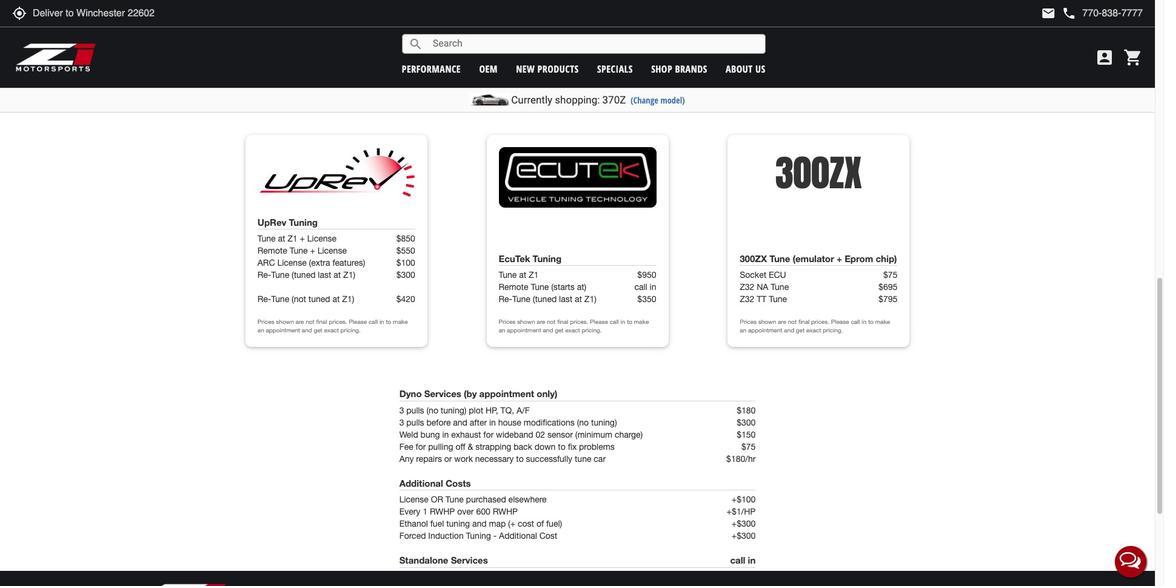 Task type: vqa. For each thing, say whether or not it's contained in the screenshot.


Task type: describe. For each thing, give the bounding box(es) containing it.
last for $300
[[318, 270, 331, 280]]

z1 motorsports logo image
[[15, 42, 97, 73]]

(change model) link
[[631, 95, 685, 106]]

fuel
[[430, 520, 444, 529]]

about us
[[726, 62, 766, 75]]

$75 for fee for pulling off & strapping back down to fix problems
[[742, 443, 756, 452]]

and right sheet
[[439, 76, 451, 87]]

1 horizontal spatial additional
[[499, 532, 537, 542]]

600
[[476, 508, 490, 517]]

performance link
[[402, 62, 461, 75]]

3 for 3 pulls before and after in house modifications (no tuning)
[[399, 418, 404, 428]]

successfully
[[526, 455, 572, 464]]

necessary
[[475, 455, 514, 464]]

tune down tune at z1 + license
[[290, 246, 308, 256]]

ethanol
[[399, 520, 428, 529]]

car
[[594, 455, 606, 464]]

370z
[[602, 94, 626, 106]]

shown for ecutek
[[517, 318, 535, 326]]

features)
[[333, 258, 365, 268]]

shopping:
[[555, 94, 600, 106]]

(starts
[[551, 283, 575, 292]]

ethanol fuel tuning and map (+ cost of fuel)
[[399, 520, 562, 529]]

(not
[[292, 295, 306, 304]]

please for ecutek
[[590, 318, 608, 326]]

before
[[427, 418, 451, 428]]

shopping_cart
[[1124, 48, 1143, 67]]

$180/hr
[[726, 455, 756, 464]]

make for 300zx tune (emulator + eprom chip)
[[875, 318, 890, 326]]

or
[[431, 496, 443, 505]]

(change
[[631, 95, 658, 106]]

$75 for socket ecu
[[883, 270, 897, 280]]

at for $300
[[334, 270, 341, 280]]

mail
[[1041, 6, 1056, 21]]

(minimum
[[575, 430, 612, 440]]

oem
[[479, 62, 498, 75]]

socket
[[740, 270, 766, 280]]

shop brands link
[[651, 62, 707, 75]]

tune at z1 + license
[[258, 234, 337, 244]]

weld bung in exhaust for wideband 02 sensor (minimum charge)
[[399, 430, 643, 440]]

shown for 300zx
[[758, 318, 776, 326]]

and down re-tune (not tuned at z1)
[[302, 327, 312, 334]]

sensor
[[547, 430, 573, 440]]

at down uprev tuning
[[278, 234, 285, 244]]

1 prices shown are not final prices. please call in to make an appointment and get exact pricing. from the left
[[258, 318, 408, 334]]

dyno services (by appointment only)
[[399, 389, 557, 400]]

-
[[493, 532, 497, 542]]

$850
[[396, 234, 415, 244]]

1 prices. from the left
[[329, 318, 347, 326]]

+ for 300zx
[[837, 253, 842, 264]]

dyno sheet and waiver link
[[399, 76, 477, 87]]

about
[[726, 62, 753, 75]]

exact for ecutek tuning
[[565, 327, 580, 334]]

770-
[[695, 47, 712, 56]]

remote tune + license
[[258, 246, 347, 256]]

license up "(extra"
[[318, 246, 347, 256]]

(emulator
[[793, 253, 834, 264]]

prices for ecutek tuning
[[499, 318, 516, 326]]

tune down "arc"
[[271, 270, 289, 280]]

dyno for dyno sheet and waiver
[[399, 76, 416, 87]]

($100
[[586, 47, 607, 56]]

z32 for z32 na tune
[[740, 283, 754, 292]]

charge)
[[615, 430, 643, 440]]

ecutek
[[499, 253, 530, 264]]

make for ecutek tuning
[[634, 318, 649, 326]]

0 horizontal spatial tuning)
[[441, 406, 466, 416]]

uprev
[[258, 217, 286, 228]]

required).
[[640, 47, 676, 56]]

tt
[[757, 295, 767, 304]]

license up remote tune + license
[[307, 234, 337, 244]]

phone
[[1062, 6, 1076, 21]]

re-tune (not tuned at z1)
[[258, 295, 354, 304]]

02
[[536, 430, 545, 440]]

my_location
[[12, 6, 27, 21]]

tune
[[575, 455, 591, 464]]

(+
[[508, 520, 515, 529]]

1 horizontal spatial +
[[310, 246, 315, 256]]

tune left "(starts"
[[531, 283, 549, 292]]

performance
[[402, 62, 461, 75]]

are down 'remote tune (starts at)'
[[537, 318, 545, 326]]

last for $350
[[559, 295, 572, 304]]

1 horizontal spatial (no
[[577, 418, 589, 428]]

0 vertical spatial for
[[483, 430, 494, 440]]

3 for 3 pulls (no tuning) plot hp, tq, a/f
[[399, 406, 404, 416]]

your
[[446, 59, 463, 68]]

tune up "every 1 rwhp over 600 rwhp"
[[446, 496, 464, 505]]

fix
[[568, 443, 577, 452]]

new products link
[[516, 62, 579, 75]]

z1) for $420
[[342, 295, 354, 304]]

tune up ecu
[[770, 253, 790, 264]]

appointment up tq,
[[479, 389, 534, 400]]

$180
[[737, 406, 756, 416]]

tuning for uprev tuning
[[289, 217, 318, 228]]

purchased
[[466, 496, 506, 505]]

remote for ecutek
[[499, 283, 528, 292]]

z1 company logo image
[[150, 584, 226, 587]]

300zx
[[740, 253, 767, 264]]

only
[[568, 47, 583, 56]]

us
[[756, 62, 766, 75]]

weld
[[399, 430, 418, 440]]

to inside all dyno tuning services are by appointment only ($100 deposit required). call 770-838-7777 to schedule your tuning appointment.
[[399, 59, 407, 68]]

new products
[[516, 62, 579, 75]]

an for ecutek tuning
[[499, 327, 505, 334]]

any repairs or work necessary to successfully tune car
[[399, 455, 606, 464]]

get for ecutek tuning
[[555, 327, 564, 334]]

&
[[468, 443, 473, 452]]

1 horizontal spatial tuning)
[[591, 418, 617, 428]]

shop
[[651, 62, 672, 75]]

fee
[[399, 443, 413, 452]]

products
[[538, 62, 579, 75]]

remote for uprev
[[258, 246, 287, 256]]

2 rwhp from the left
[[493, 508, 518, 517]]

tune right tt
[[769, 295, 787, 304]]

at for $420
[[333, 295, 340, 304]]

1 vertical spatial tuning
[[465, 59, 488, 68]]

additional costs
[[399, 478, 471, 489]]

$150
[[737, 430, 756, 440]]

induction
[[428, 532, 464, 542]]

$550
[[396, 246, 415, 256]]

tune down 'remote tune (starts at)'
[[512, 295, 530, 304]]

are inside all dyno tuning services are by appointment only ($100 deposit required). call 770-838-7777 to schedule your tuning appointment.
[[492, 47, 503, 56]]

appointment down 'remote tune (starts at)'
[[507, 327, 541, 334]]

modifications
[[524, 418, 575, 428]]

and up forced induction tuning - additional cost
[[472, 520, 487, 529]]

re- for $420
[[258, 295, 271, 304]]

0 vertical spatial (no
[[427, 406, 438, 416]]

pricing. for ecutek tuning
[[582, 327, 602, 334]]

z32 na tune
[[740, 283, 789, 292]]

currently
[[511, 94, 552, 106]]

dyno sheet and waiver
[[399, 76, 477, 87]]

down
[[535, 443, 556, 452]]

final for ecutek tuning
[[557, 318, 568, 326]]

shop brands
[[651, 62, 707, 75]]

1 get from the left
[[314, 327, 322, 334]]

at down ecutek tuning
[[519, 270, 526, 280]]

not for ecutek tuning
[[547, 318, 556, 326]]

(extra
[[309, 258, 330, 268]]

and down 'remote tune (starts at)'
[[543, 327, 553, 334]]

appointment down z32 tt tune
[[748, 327, 782, 334]]

services for dyno
[[424, 389, 461, 400]]

tuning for services
[[432, 47, 456, 56]]

every
[[399, 508, 420, 517]]

1 not from the left
[[306, 318, 314, 326]]

of
[[537, 520, 544, 529]]

and down the '3 pulls (no tuning) plot hp, tq, a/f'
[[453, 418, 467, 428]]



Task type: locate. For each thing, give the bounding box(es) containing it.
1 horizontal spatial tuning
[[466, 532, 491, 542]]

3 not from the left
[[788, 318, 797, 326]]

rwhp up (+
[[493, 508, 518, 517]]

tuning down "services"
[[465, 59, 488, 68]]

(no up before at left
[[427, 406, 438, 416]]

cost
[[539, 532, 557, 542]]

1 horizontal spatial (tuned
[[533, 295, 557, 304]]

z1) for $300
[[343, 270, 355, 280]]

0 horizontal spatial for
[[416, 443, 426, 452]]

last down "(extra"
[[318, 270, 331, 280]]

an down tune at z1 on the top left
[[499, 327, 505, 334]]

over
[[457, 508, 474, 517]]

$300 for re-tune (tuned last at z1)
[[396, 270, 415, 280]]

0 horizontal spatial an
[[258, 327, 264, 334]]

2 please from the left
[[590, 318, 608, 326]]

tune down ecutek
[[499, 270, 517, 280]]

about us link
[[726, 62, 766, 75]]

prices shown are not final prices. please call in to make an appointment and get exact pricing. down at)
[[499, 318, 649, 334]]

model)
[[661, 95, 685, 106]]

0 vertical spatial z32
[[740, 283, 754, 292]]

get
[[314, 327, 322, 334], [555, 327, 564, 334], [796, 327, 805, 334]]

remote up "arc"
[[258, 246, 287, 256]]

arc license (extra features)
[[258, 258, 365, 268]]

+$1/hp
[[727, 508, 756, 517]]

re- down tune at z1 on the top left
[[499, 295, 512, 304]]

$300 for 3 pulls before and after in house modifications (no tuning)
[[737, 418, 756, 428]]

prices down tune at z1 on the top left
[[499, 318, 516, 326]]

license or tune purchased elsewhere
[[399, 496, 547, 505]]

last down "(starts"
[[559, 295, 572, 304]]

after
[[470, 418, 487, 428]]

(tuned down 'remote tune (starts at)'
[[533, 295, 557, 304]]

for up "strapping"
[[483, 430, 494, 440]]

z32
[[740, 283, 754, 292], [740, 295, 754, 304]]

are
[[492, 47, 503, 56], [296, 318, 304, 326], [537, 318, 545, 326], [778, 318, 786, 326]]

get for 300zx tune (emulator + eprom chip)
[[796, 327, 805, 334]]

are down z32 tt tune
[[778, 318, 786, 326]]

1 pulls from the top
[[406, 406, 424, 416]]

tuning) up (minimum
[[591, 418, 617, 428]]

an down z32 tt tune
[[740, 327, 746, 334]]

0 horizontal spatial shown
[[276, 318, 294, 326]]

3 get from the left
[[796, 327, 805, 334]]

prices shown are not final prices. please call in to make an appointment and get exact pricing. for 300zx tune (emulator + eprom chip)
[[740, 318, 890, 334]]

prices down z32 tt tune
[[740, 318, 757, 326]]

2 prices shown are not final prices. please call in to make an appointment and get exact pricing. from the left
[[499, 318, 649, 334]]

0 horizontal spatial make
[[393, 318, 408, 326]]

tune down uprev
[[258, 234, 276, 244]]

2 an from the left
[[499, 327, 505, 334]]

$300
[[396, 270, 415, 280], [737, 418, 756, 428]]

not for 300zx tune (emulator + eprom chip)
[[788, 318, 797, 326]]

1 horizontal spatial make
[[634, 318, 649, 326]]

2 horizontal spatial final
[[798, 318, 810, 326]]

every 1 rwhp over 600 rwhp
[[399, 508, 518, 517]]

0 horizontal spatial final
[[316, 318, 327, 326]]

1 horizontal spatial remote
[[499, 283, 528, 292]]

socket ecu
[[740, 270, 786, 280]]

eprom
[[845, 253, 873, 264]]

(no
[[427, 406, 438, 416], [577, 418, 589, 428]]

0 vertical spatial pulls
[[406, 406, 424, 416]]

300zx
[[775, 145, 862, 200]]

2 horizontal spatial prices
[[740, 318, 757, 326]]

1 vertical spatial 3
[[399, 418, 404, 428]]

call in down +$1/hp
[[730, 556, 756, 566]]

re-tune (tuned last at z1) for $300
[[258, 270, 355, 280]]

3 prices shown are not final prices. please call in to make an appointment and get exact pricing. from the left
[[740, 318, 890, 334]]

at right tuned
[[333, 295, 340, 304]]

2 not from the left
[[547, 318, 556, 326]]

additional
[[399, 478, 443, 489], [499, 532, 537, 542]]

tuning up 'remote tune (starts at)'
[[533, 253, 562, 264]]

phone link
[[1062, 6, 1143, 21]]

2 horizontal spatial +
[[837, 253, 842, 264]]

2 pulls from the top
[[406, 418, 424, 428]]

rwhp
[[430, 508, 455, 517], [493, 508, 518, 517]]

2 get from the left
[[555, 327, 564, 334]]

$75 up $695
[[883, 270, 897, 280]]

forced induction tuning - additional cost
[[399, 532, 557, 542]]

tuning down "every 1 rwhp over 600 rwhp"
[[446, 520, 470, 529]]

are left by
[[492, 47, 503, 56]]

0 horizontal spatial re-tune (tuned last at z1)
[[258, 270, 355, 280]]

1 horizontal spatial prices.
[[570, 318, 588, 326]]

or
[[444, 455, 452, 464]]

z32 left tt
[[740, 295, 754, 304]]

only)
[[537, 389, 557, 400]]

0 vertical spatial (tuned
[[292, 270, 316, 280]]

additional down (+
[[499, 532, 537, 542]]

3 prices from the left
[[740, 318, 757, 326]]

+$300 for ethanol fuel tuning and map (+ cost of fuel)
[[732, 520, 756, 529]]

1 horizontal spatial rwhp
[[493, 508, 518, 517]]

1 rwhp from the left
[[430, 508, 455, 517]]

house
[[498, 418, 521, 428]]

0 horizontal spatial $75
[[742, 443, 756, 452]]

license down remote tune + license
[[277, 258, 307, 268]]

tuning down ethanol fuel tuning and map (+ cost of fuel)
[[466, 532, 491, 542]]

2 3 from the top
[[399, 418, 404, 428]]

re-tune (tuned last at z1) for $350
[[499, 295, 597, 304]]

call in for remote tune (starts at)
[[634, 283, 656, 292]]

1 horizontal spatial last
[[559, 295, 572, 304]]

re- for $350
[[499, 295, 512, 304]]

1 dyno from the top
[[399, 76, 416, 87]]

services up the '3 pulls (no tuning) plot hp, tq, a/f'
[[424, 389, 461, 400]]

0 horizontal spatial tuning
[[289, 217, 318, 228]]

2 dyno from the top
[[399, 389, 422, 400]]

an down re-tune (not tuned at z1)
[[258, 327, 264, 334]]

0 horizontal spatial get
[[314, 327, 322, 334]]

1 prices from the left
[[258, 318, 274, 326]]

for right fee
[[416, 443, 426, 452]]

+ up arc license (extra features)
[[310, 246, 315, 256]]

appointment.
[[491, 59, 541, 68]]

1 horizontal spatial pricing.
[[582, 327, 602, 334]]

1 vertical spatial z1
[[529, 270, 539, 280]]

1 exact from the left
[[324, 327, 339, 334]]

shown down z32 tt tune
[[758, 318, 776, 326]]

0 vertical spatial re-tune (tuned last at z1)
[[258, 270, 355, 280]]

+ for tune
[[300, 234, 305, 244]]

z1)
[[343, 270, 355, 280], [342, 295, 354, 304], [584, 295, 597, 304]]

prices shown are not final prices. please call in to make an appointment and get exact pricing. down z32 tt tune
[[740, 318, 890, 334]]

tq,
[[500, 406, 514, 416]]

2 shown from the left
[[517, 318, 535, 326]]

call in for standalone services
[[730, 556, 756, 566]]

schedule
[[409, 59, 444, 68]]

ecu
[[769, 270, 786, 280]]

3 pulls (no tuning) plot hp, tq, a/f
[[399, 406, 530, 416]]

(tuned down arc license (extra features)
[[292, 270, 316, 280]]

2 final from the left
[[557, 318, 568, 326]]

2 exact from the left
[[565, 327, 580, 334]]

0 horizontal spatial (no
[[427, 406, 438, 416]]

1 vertical spatial additional
[[499, 532, 537, 542]]

shown down 'remote tune (starts at)'
[[517, 318, 535, 326]]

0 horizontal spatial prices
[[258, 318, 274, 326]]

Search search field
[[423, 35, 765, 53]]

0 vertical spatial 3
[[399, 406, 404, 416]]

dyno for dyno services (by appointment only)
[[399, 389, 422, 400]]

appointment up 'new products' link
[[517, 47, 565, 56]]

specials
[[597, 62, 633, 75]]

2 make from the left
[[634, 318, 649, 326]]

tuning up tune at z1 + license
[[289, 217, 318, 228]]

0 horizontal spatial prices shown are not final prices. please call in to make an appointment and get exact pricing.
[[258, 318, 408, 334]]

1 vertical spatial pulls
[[406, 418, 424, 428]]

3 make from the left
[[875, 318, 890, 326]]

0 vertical spatial call in
[[634, 283, 656, 292]]

1 horizontal spatial call in
[[730, 556, 756, 566]]

re- left (not
[[258, 295, 271, 304]]

z1) down features)
[[343, 270, 355, 280]]

call in up "$350"
[[634, 283, 656, 292]]

rwhp up fuel
[[430, 508, 455, 517]]

1 vertical spatial (tuned
[[533, 295, 557, 304]]

at)
[[577, 283, 586, 292]]

are down (not
[[296, 318, 304, 326]]

3 pricing. from the left
[[823, 327, 843, 334]]

3 please from the left
[[831, 318, 849, 326]]

additional up the or at the bottom of the page
[[399, 478, 443, 489]]

any
[[399, 455, 414, 464]]

1 an from the left
[[258, 327, 264, 334]]

exact for 300zx tune (emulator + eprom chip)
[[806, 327, 821, 334]]

forced
[[399, 532, 426, 542]]

shown down (not
[[276, 318, 294, 326]]

make down $420
[[393, 318, 408, 326]]

not down z32 na tune
[[788, 318, 797, 326]]

z1) right tuned
[[342, 295, 354, 304]]

2 horizontal spatial make
[[875, 318, 890, 326]]

2 vertical spatial tuning
[[466, 532, 491, 542]]

2 horizontal spatial please
[[831, 318, 849, 326]]

1 vertical spatial last
[[559, 295, 572, 304]]

chip)
[[876, 253, 897, 264]]

+ up remote tune + license
[[300, 234, 305, 244]]

waiver
[[453, 76, 477, 87]]

3 exact from the left
[[806, 327, 821, 334]]

shopping_cart link
[[1120, 48, 1143, 67]]

z1 up remote tune + license
[[288, 234, 297, 244]]

tuning
[[289, 217, 318, 228], [533, 253, 562, 264], [466, 532, 491, 542]]

make down "$350"
[[634, 318, 649, 326]]

+$300 for forced induction tuning - additional cost
[[732, 532, 756, 542]]

z32 down socket
[[740, 283, 754, 292]]

at for $350
[[575, 295, 582, 304]]

re-
[[258, 270, 271, 280], [258, 295, 271, 304], [499, 295, 512, 304]]

2 z32 from the top
[[740, 295, 754, 304]]

1 vertical spatial call in
[[730, 556, 756, 566]]

final
[[316, 318, 327, 326], [557, 318, 568, 326], [798, 318, 810, 326]]

0 vertical spatial $300
[[396, 270, 415, 280]]

prices down re-tune (not tuned at z1)
[[258, 318, 274, 326]]

3 final from the left
[[798, 318, 810, 326]]

2 horizontal spatial exact
[[806, 327, 821, 334]]

(tuned for $300
[[292, 270, 316, 280]]

2 prices from the left
[[499, 318, 516, 326]]

0 vertical spatial $75
[[883, 270, 897, 280]]

0 horizontal spatial (tuned
[[292, 270, 316, 280]]

search
[[408, 37, 423, 51]]

1 shown from the left
[[276, 318, 294, 326]]

prices for 300zx tune (emulator + eprom chip)
[[740, 318, 757, 326]]

account_box
[[1095, 48, 1114, 67]]

3
[[399, 406, 404, 416], [399, 418, 404, 428]]

at down features)
[[334, 270, 341, 280]]

3 shown from the left
[[758, 318, 776, 326]]

remote down tune at z1 on the top left
[[499, 283, 528, 292]]

1 make from the left
[[393, 318, 408, 326]]

call in
[[634, 283, 656, 292], [730, 556, 756, 566]]

at down at)
[[575, 295, 582, 304]]

1 vertical spatial remote
[[499, 283, 528, 292]]

$350
[[637, 295, 656, 304]]

cost
[[518, 520, 534, 529]]

pricing. for 300zx tune (emulator + eprom chip)
[[823, 327, 843, 334]]

(tuned for $350
[[533, 295, 557, 304]]

z1 up 'remote tune (starts at)'
[[529, 270, 539, 280]]

0 horizontal spatial additional
[[399, 478, 443, 489]]

for
[[483, 430, 494, 440], [416, 443, 426, 452]]

0 horizontal spatial prices.
[[329, 318, 347, 326]]

bung
[[421, 430, 440, 440]]

services down forced induction tuning - additional cost
[[451, 556, 488, 566]]

2 prices. from the left
[[570, 318, 588, 326]]

1 horizontal spatial get
[[555, 327, 564, 334]]

prices. for ecutek
[[570, 318, 588, 326]]

pulls for before
[[406, 418, 424, 428]]

0 horizontal spatial $300
[[396, 270, 415, 280]]

0 horizontal spatial remote
[[258, 246, 287, 256]]

1 vertical spatial for
[[416, 443, 426, 452]]

currently shopping: 370z (change model)
[[511, 94, 685, 106]]

strapping
[[475, 443, 511, 452]]

z1
[[288, 234, 297, 244], [529, 270, 539, 280]]

$100
[[396, 258, 415, 268]]

an for 300zx tune (emulator + eprom chip)
[[740, 327, 746, 334]]

2 horizontal spatial shown
[[758, 318, 776, 326]]

0 horizontal spatial rwhp
[[430, 508, 455, 517]]

tuning for ecutek tuning
[[533, 253, 562, 264]]

an
[[258, 327, 264, 334], [499, 327, 505, 334], [740, 327, 746, 334]]

re- for $300
[[258, 270, 271, 280]]

dyno up weld
[[399, 389, 422, 400]]

and down z32 tt tune
[[784, 327, 794, 334]]

2 horizontal spatial get
[[796, 327, 805, 334]]

$75
[[883, 270, 897, 280], [742, 443, 756, 452]]

(no up (minimum
[[577, 418, 589, 428]]

not down re-tune (not tuned at z1)
[[306, 318, 314, 326]]

1 vertical spatial services
[[451, 556, 488, 566]]

0 horizontal spatial not
[[306, 318, 314, 326]]

2 +$300 from the top
[[732, 532, 756, 542]]

$75 down $150
[[742, 443, 756, 452]]

z1) for $350
[[584, 295, 597, 304]]

1 horizontal spatial not
[[547, 318, 556, 326]]

1 horizontal spatial prices
[[499, 318, 516, 326]]

3 pulls before and after in house modifications (no tuning)
[[399, 418, 617, 428]]

appointment inside all dyno tuning services are by appointment only ($100 deposit required). call 770-838-7777 to schedule your tuning appointment.
[[517, 47, 565, 56]]

back
[[514, 443, 532, 452]]

2 horizontal spatial an
[[740, 327, 746, 334]]

0 vertical spatial remote
[[258, 246, 287, 256]]

0 horizontal spatial call in
[[634, 283, 656, 292]]

1 horizontal spatial shown
[[517, 318, 535, 326]]

tune down ecu
[[771, 283, 789, 292]]

2 horizontal spatial prices.
[[811, 318, 829, 326]]

not
[[306, 318, 314, 326], [547, 318, 556, 326], [788, 318, 797, 326]]

+ left "eprom"
[[837, 253, 842, 264]]

z1 for ecutek
[[529, 270, 539, 280]]

prices shown are not final prices. please call in to make an appointment and get exact pricing. down tuned
[[258, 318, 408, 334]]

$300 down $180
[[737, 418, 756, 428]]

3 prices. from the left
[[811, 318, 829, 326]]

0 vertical spatial last
[[318, 270, 331, 280]]

$300 down the $100
[[396, 270, 415, 280]]

arc
[[258, 258, 275, 268]]

license up every
[[399, 496, 429, 505]]

1 vertical spatial tuning)
[[591, 418, 617, 428]]

z1 for uprev
[[288, 234, 297, 244]]

1
[[423, 508, 427, 517]]

tuning
[[432, 47, 456, 56], [465, 59, 488, 68], [446, 520, 470, 529]]

z32 for z32 tt tune
[[740, 295, 754, 304]]

1 horizontal spatial prices shown are not final prices. please call in to make an appointment and get exact pricing.
[[499, 318, 649, 334]]

1 final from the left
[[316, 318, 327, 326]]

1 vertical spatial +$300
[[732, 532, 756, 542]]

dyno left sheet
[[399, 76, 416, 87]]

tuning for and
[[446, 520, 470, 529]]

mail link
[[1041, 6, 1056, 21]]

1 vertical spatial dyno
[[399, 389, 422, 400]]

(by
[[464, 389, 477, 400]]

1 vertical spatial $300
[[737, 418, 756, 428]]

1 3 from the top
[[399, 406, 404, 416]]

account_box link
[[1092, 48, 1117, 67]]

tuning) up before at left
[[441, 406, 466, 416]]

new
[[516, 62, 535, 75]]

0 horizontal spatial last
[[318, 270, 331, 280]]

0 vertical spatial tuning
[[289, 217, 318, 228]]

0 vertical spatial services
[[424, 389, 461, 400]]

re- down "arc"
[[258, 270, 271, 280]]

0 horizontal spatial pricing.
[[341, 327, 361, 334]]

2 horizontal spatial not
[[788, 318, 797, 326]]

1 vertical spatial $75
[[742, 443, 756, 452]]

0 vertical spatial additional
[[399, 478, 443, 489]]

2 horizontal spatial pricing.
[[823, 327, 843, 334]]

services for standalone
[[451, 556, 488, 566]]

0 vertical spatial tuning)
[[441, 406, 466, 416]]

1 horizontal spatial exact
[[565, 327, 580, 334]]

1 horizontal spatial $75
[[883, 270, 897, 280]]

1 vertical spatial re-tune (tuned last at z1)
[[499, 295, 597, 304]]

pulling
[[428, 443, 453, 452]]

please for 300zx
[[831, 318, 849, 326]]

final for 300zx tune (emulator + eprom chip)
[[798, 318, 810, 326]]

2 horizontal spatial prices shown are not final prices. please call in to make an appointment and get exact pricing.
[[740, 318, 890, 334]]

not down 'remote tune (starts at)'
[[547, 318, 556, 326]]

re-tune (tuned last at z1) down 'remote tune (starts at)'
[[499, 295, 597, 304]]

prices. for 300zx
[[811, 318, 829, 326]]

0 horizontal spatial +
[[300, 234, 305, 244]]

0 vertical spatial tuning
[[432, 47, 456, 56]]

1 vertical spatial (no
[[577, 418, 589, 428]]

z1) down at)
[[584, 295, 597, 304]]

re-tune (tuned last at z1) down arc license (extra features)
[[258, 270, 355, 280]]

+$100
[[732, 496, 756, 505]]

1 horizontal spatial an
[[499, 327, 505, 334]]

1 horizontal spatial $300
[[737, 418, 756, 428]]

1 pricing. from the left
[[341, 327, 361, 334]]

1 please from the left
[[349, 318, 367, 326]]

make down '$795'
[[875, 318, 890, 326]]

2 pricing. from the left
[[582, 327, 602, 334]]

plot
[[469, 406, 483, 416]]

prices shown are not final prices. please call in to make an appointment and get exact pricing. for ecutek tuning
[[499, 318, 649, 334]]

shown
[[276, 318, 294, 326], [517, 318, 535, 326], [758, 318, 776, 326]]

1 horizontal spatial z1
[[529, 270, 539, 280]]

1 +$300 from the top
[[732, 520, 756, 529]]

pulls for (no
[[406, 406, 424, 416]]

0 horizontal spatial z1
[[288, 234, 297, 244]]

make
[[393, 318, 408, 326], [634, 318, 649, 326], [875, 318, 890, 326]]

dyno
[[399, 76, 416, 87], [399, 389, 422, 400]]

prices
[[258, 318, 274, 326], [499, 318, 516, 326], [740, 318, 757, 326]]

tune left (not
[[271, 295, 289, 304]]

dyno
[[411, 47, 430, 56]]

1 z32 from the top
[[740, 283, 754, 292]]

0 horizontal spatial please
[[349, 318, 367, 326]]

1 vertical spatial tuning
[[533, 253, 562, 264]]

0 horizontal spatial exact
[[324, 327, 339, 334]]

2 horizontal spatial tuning
[[533, 253, 562, 264]]

to
[[399, 59, 407, 68], [386, 318, 391, 326], [627, 318, 632, 326], [868, 318, 874, 326], [558, 443, 566, 452], [516, 455, 524, 464]]

appointment down (not
[[266, 327, 300, 334]]

tuning up your
[[432, 47, 456, 56]]

services
[[458, 47, 489, 56]]

3 an from the left
[[740, 327, 746, 334]]

ecutek tuning
[[499, 253, 562, 264]]

tuning)
[[441, 406, 466, 416], [591, 418, 617, 428]]



